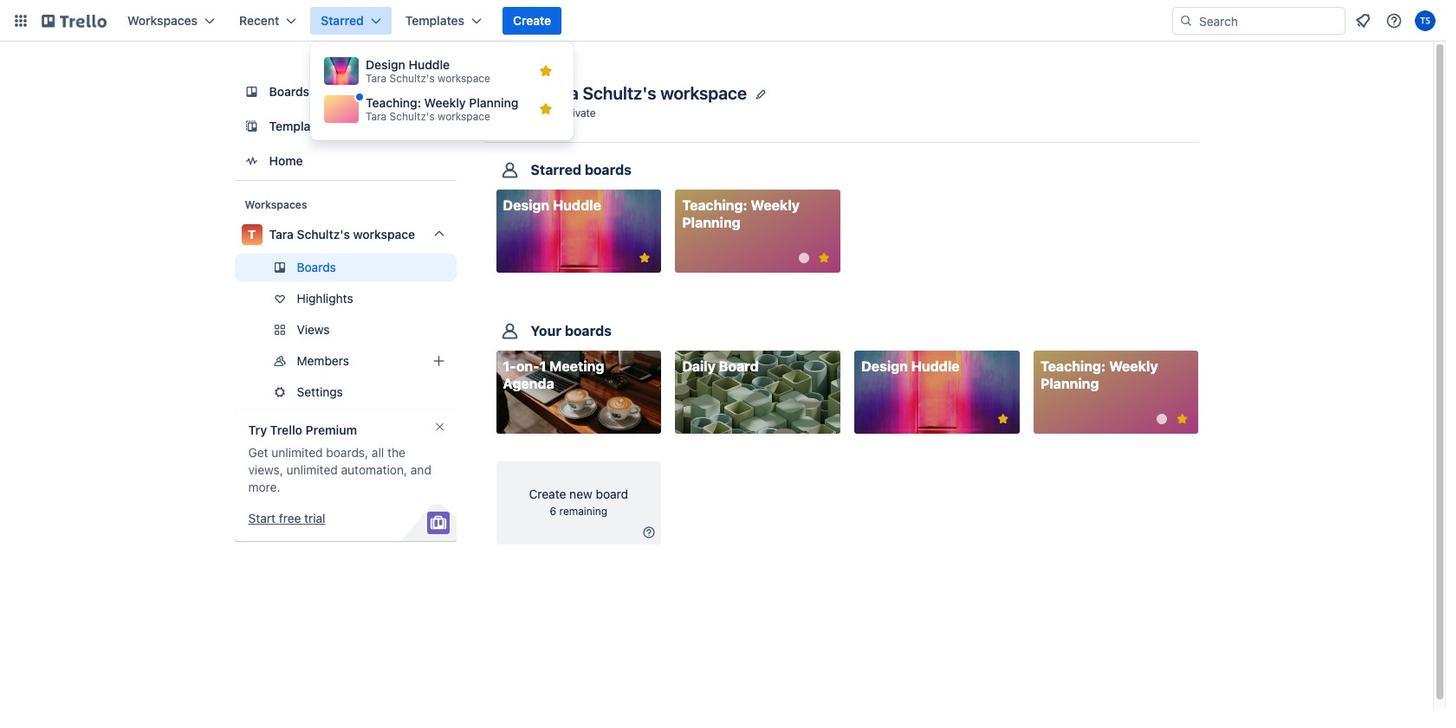 Task type: vqa. For each thing, say whether or not it's contained in the screenshot.
Weekly to the left
yes



Task type: describe. For each thing, give the bounding box(es) containing it.
there is new activity on this board. image
[[799, 253, 809, 263]]

Search field
[[1193, 8, 1345, 34]]

1 vertical spatial design huddle link
[[854, 351, 1020, 434]]

template board image
[[241, 116, 262, 137]]

workspace up highlights link
[[353, 227, 415, 242]]

views,
[[248, 463, 283, 477]]

boards for your boards
[[565, 323, 612, 339]]

t inside button
[[501, 84, 519, 120]]

teaching: weekly planning for there is new activity on this board. image at right top
[[682, 198, 800, 231]]

workspace down primary 'element'
[[660, 83, 747, 103]]

daily board link
[[675, 351, 840, 434]]

free
[[279, 511, 301, 526]]

templates link
[[234, 111, 456, 142]]

recent button
[[229, 7, 307, 35]]

recent
[[239, 13, 279, 28]]

on-
[[516, 359, 539, 375]]

schultz's up private
[[583, 83, 656, 103]]

back to home image
[[42, 7, 107, 35]]

1-
[[503, 359, 516, 375]]

tara inside teaching: weekly planning tara schultz's workspace
[[366, 110, 387, 123]]

create for create
[[513, 13, 551, 28]]

schultz's inside teaching: weekly planning tara schultz's workspace
[[390, 110, 435, 123]]

home link
[[234, 146, 456, 177]]

settings
[[297, 385, 343, 399]]

start free trial button
[[248, 510, 325, 528]]

and
[[411, 463, 431, 477]]

1 horizontal spatial design huddle
[[861, 359, 960, 375]]

get
[[248, 445, 268, 460]]

1 boards link from the top
[[234, 76, 456, 107]]

create new board 6 remaining
[[529, 487, 628, 519]]

planning inside teaching: weekly planning tara schultz's workspace
[[469, 95, 519, 110]]

starred icon image for teaching: weekly planning
[[539, 102, 553, 116]]

1 vertical spatial workspaces
[[245, 198, 307, 211]]

weekly for there is new activity on this board. icon
[[1109, 359, 1158, 375]]

t button
[[484, 76, 536, 128]]

1 vertical spatial boards
[[297, 260, 336, 275]]

planning for there is new activity on this board. icon
[[1041, 376, 1099, 392]]

meeting
[[550, 359, 604, 375]]

1-on-1 meeting agenda link
[[496, 351, 661, 434]]

huddle inside the design huddle tara schultz's workspace
[[409, 57, 450, 72]]

0 horizontal spatial t
[[248, 227, 256, 242]]

0 vertical spatial design huddle
[[503, 198, 601, 213]]

1 vertical spatial unlimited
[[286, 463, 338, 477]]

try trello premium get unlimited boards, all the views, unlimited automation, and more.
[[248, 423, 431, 495]]

design inside the design huddle tara schultz's workspace
[[366, 57, 405, 72]]

board image
[[241, 81, 262, 102]]

teaching: for there is new activity on this board. image at right top
[[682, 198, 748, 213]]

0 vertical spatial teaching: weekly planning link
[[675, 190, 840, 273]]

design for the bottommost the design huddle link
[[861, 359, 908, 375]]

templates button
[[395, 7, 492, 35]]

start free trial
[[248, 511, 325, 526]]

your
[[531, 323, 561, 339]]

views
[[297, 322, 330, 337]]

remaining
[[559, 506, 608, 519]]

there is new activity on this board. image
[[1157, 414, 1168, 425]]

weekly inside teaching: weekly planning tara schultz's workspace
[[424, 95, 466, 110]]

0 horizontal spatial tara schultz's workspace
[[269, 227, 415, 242]]

open information menu image
[[1386, 12, 1403, 29]]

agenda
[[503, 376, 554, 392]]

schultz's up the highlights
[[297, 227, 350, 242]]

the
[[387, 445, 405, 460]]

tara schultz (taraschultz7) image
[[1415, 10, 1436, 31]]

0 horizontal spatial click to unstar this board. it will be removed from your starred list. image
[[637, 250, 653, 266]]

0 notifications image
[[1353, 10, 1373, 31]]

trial
[[304, 511, 325, 526]]



Task type: locate. For each thing, give the bounding box(es) containing it.
design
[[366, 57, 405, 72], [503, 198, 550, 213], [861, 359, 908, 375]]

1 horizontal spatial tara schultz's workspace
[[545, 83, 747, 103]]

1
[[539, 359, 546, 375]]

2 vertical spatial huddle
[[911, 359, 960, 375]]

2 vertical spatial teaching:
[[1041, 359, 1106, 375]]

tara inside the design huddle tara schultz's workspace
[[366, 72, 387, 85]]

boards up "meeting"
[[565, 323, 612, 339]]

starred for starred
[[321, 13, 364, 28]]

1 vertical spatial boards link
[[234, 254, 456, 282]]

1 horizontal spatial teaching: weekly planning
[[1041, 359, 1158, 392]]

starred for starred boards
[[531, 162, 581, 178]]

0 vertical spatial starred icon image
[[539, 64, 553, 78]]

templates up the design huddle tara schultz's workspace
[[405, 13, 464, 28]]

0 horizontal spatial design huddle link
[[496, 190, 661, 273]]

board
[[596, 487, 628, 502]]

create inside button
[[513, 13, 551, 28]]

workspaces inside popup button
[[127, 13, 198, 28]]

workspace inside teaching: weekly planning tara schultz's workspace
[[438, 110, 490, 123]]

schultz's
[[390, 72, 435, 85], [583, 83, 656, 103], [390, 110, 435, 123], [297, 227, 350, 242]]

create for create new board 6 remaining
[[529, 487, 566, 502]]

create up 6
[[529, 487, 566, 502]]

0 vertical spatial starred
[[321, 13, 364, 28]]

1 vertical spatial teaching: weekly planning link
[[1034, 351, 1199, 434]]

0 vertical spatial t
[[501, 84, 519, 120]]

private
[[562, 106, 596, 119]]

boards link
[[234, 76, 456, 107], [234, 254, 456, 282]]

1 starred icon image from the top
[[539, 64, 553, 78]]

1 vertical spatial teaching: weekly planning
[[1041, 359, 1158, 392]]

1 vertical spatial t
[[248, 227, 256, 242]]

0 horizontal spatial teaching: weekly planning
[[682, 198, 800, 231]]

2 horizontal spatial teaching:
[[1041, 359, 1106, 375]]

0 vertical spatial design huddle link
[[496, 190, 661, 273]]

6
[[550, 506, 556, 519]]

1 horizontal spatial design
[[503, 198, 550, 213]]

1 horizontal spatial design huddle link
[[854, 351, 1020, 434]]

try
[[248, 423, 267, 438]]

0 vertical spatial boards
[[585, 162, 632, 178]]

0 vertical spatial planning
[[469, 95, 519, 110]]

0 vertical spatial unlimited
[[272, 445, 323, 460]]

0 vertical spatial workspaces
[[127, 13, 198, 28]]

teaching: for there is new activity on this board. icon
[[1041, 359, 1106, 375]]

1 horizontal spatial starred
[[531, 162, 581, 178]]

teaching: weekly planning tara schultz's workspace
[[366, 95, 519, 123]]

starred
[[321, 13, 364, 28], [531, 162, 581, 178]]

0 vertical spatial weekly
[[424, 95, 466, 110]]

premium
[[305, 423, 357, 438]]

2 horizontal spatial design
[[861, 359, 908, 375]]

0 vertical spatial boards link
[[234, 76, 456, 107]]

tara schultz's workspace up private
[[545, 83, 747, 103]]

0 horizontal spatial design
[[366, 57, 405, 72]]

0 vertical spatial huddle
[[409, 57, 450, 72]]

your boards
[[531, 323, 612, 339]]

create
[[513, 13, 551, 28], [529, 487, 566, 502]]

1 vertical spatial huddle
[[553, 198, 601, 213]]

2 horizontal spatial planning
[[1041, 376, 1099, 392]]

starred down private
[[531, 162, 581, 178]]

new
[[569, 487, 593, 502]]

1 horizontal spatial huddle
[[553, 198, 601, 213]]

workspace down the design huddle tara schultz's workspace
[[438, 110, 490, 123]]

schultz's down the design huddle tara schultz's workspace
[[390, 110, 435, 123]]

1 horizontal spatial planning
[[682, 215, 741, 231]]

teaching:
[[366, 95, 421, 110], [682, 198, 748, 213], [1041, 359, 1106, 375]]

0 horizontal spatial starred
[[321, 13, 364, 28]]

tara up templates link
[[366, 72, 387, 85]]

1 vertical spatial templates
[[269, 119, 328, 133]]

create inside create new board 6 remaining
[[529, 487, 566, 502]]

2 vertical spatial weekly
[[1109, 359, 1158, 375]]

0 horizontal spatial workspaces
[[127, 13, 198, 28]]

boards for starred boards
[[585, 162, 632, 178]]

automation,
[[341, 463, 407, 477]]

add image
[[429, 351, 449, 372]]

weekly up there is new activity on this board. icon
[[1109, 359, 1158, 375]]

highlights
[[297, 291, 353, 306]]

tara schultz's workspace up highlights link
[[269, 227, 415, 242]]

design for the design huddle link to the left
[[503, 198, 550, 213]]

workspaces
[[127, 13, 198, 28], [245, 198, 307, 211]]

2 boards link from the top
[[234, 254, 456, 282]]

1 horizontal spatial teaching: weekly planning link
[[1034, 351, 1199, 434]]

0 vertical spatial create
[[513, 13, 551, 28]]

0 vertical spatial design
[[366, 57, 405, 72]]

0 vertical spatial teaching:
[[366, 95, 421, 110]]

highlights link
[[234, 285, 456, 313]]

2 horizontal spatial click to unstar this board. it will be removed from your starred list. image
[[995, 412, 1011, 427]]

design huddle tara schultz's workspace
[[366, 57, 490, 85]]

unlimited down boards,
[[286, 463, 338, 477]]

starred button
[[310, 7, 391, 35]]

all
[[372, 445, 384, 460]]

planning
[[469, 95, 519, 110], [682, 215, 741, 231], [1041, 376, 1099, 392]]

starred icon image
[[539, 64, 553, 78], [539, 102, 553, 116]]

more.
[[248, 480, 280, 495]]

daily
[[682, 359, 716, 375]]

0 horizontal spatial weekly
[[424, 95, 466, 110]]

starred icon image right t button
[[539, 64, 553, 78]]

0 horizontal spatial templates
[[269, 119, 328, 133]]

weekly down the design huddle tara schultz's workspace
[[424, 95, 466, 110]]

unlimited
[[272, 445, 323, 460], [286, 463, 338, 477]]

1 vertical spatial teaching:
[[682, 198, 748, 213]]

workspace inside the design huddle tara schultz's workspace
[[438, 72, 490, 85]]

start
[[248, 511, 276, 526]]

0 horizontal spatial teaching:
[[366, 95, 421, 110]]

1 horizontal spatial templates
[[405, 13, 464, 28]]

1 vertical spatial planning
[[682, 215, 741, 231]]

2 vertical spatial design
[[861, 359, 908, 375]]

trello
[[270, 423, 302, 438]]

t left private
[[501, 84, 519, 120]]

members link
[[234, 347, 456, 375]]

templates
[[405, 13, 464, 28], [269, 119, 328, 133]]

home image
[[241, 151, 262, 172]]

starred inside dropdown button
[[321, 13, 364, 28]]

tara up private
[[545, 83, 579, 103]]

primary element
[[0, 0, 1446, 42]]

0 vertical spatial templates
[[405, 13, 464, 28]]

2 starred icon image from the top
[[539, 102, 553, 116]]

boards link up highlights link
[[234, 254, 456, 282]]

boards down private
[[585, 162, 632, 178]]

0 horizontal spatial huddle
[[409, 57, 450, 72]]

design huddle link
[[496, 190, 661, 273], [854, 351, 1020, 434]]

1 vertical spatial weekly
[[751, 198, 800, 213]]

workspaces button
[[117, 7, 225, 35]]

schultz's inside the design huddle tara schultz's workspace
[[390, 72, 435, 85]]

teaching: weekly planning up there is new activity on this board. icon
[[1041, 359, 1158, 392]]

sm image
[[640, 525, 658, 542]]

design huddle
[[503, 198, 601, 213], [861, 359, 960, 375]]

click to unstar this board. it will be removed from your starred list. image
[[637, 250, 653, 266], [816, 250, 832, 266], [995, 412, 1011, 427]]

templates inside dropdown button
[[405, 13, 464, 28]]

0 vertical spatial teaching: weekly planning
[[682, 198, 800, 231]]

settings link
[[234, 379, 456, 406]]

board
[[719, 359, 759, 375]]

huddle
[[409, 57, 450, 72], [553, 198, 601, 213], [911, 359, 960, 375]]

starred right recent popup button
[[321, 13, 364, 28]]

2 horizontal spatial huddle
[[911, 359, 960, 375]]

1 horizontal spatial workspaces
[[245, 198, 307, 211]]

views link
[[234, 316, 456, 344]]

teaching: inside teaching: weekly planning tara schultz's workspace
[[366, 95, 421, 110]]

home
[[269, 153, 303, 168]]

1 vertical spatial design huddle
[[861, 359, 960, 375]]

daily board
[[682, 359, 759, 375]]

members
[[297, 354, 349, 368]]

boards link up templates link
[[234, 76, 456, 107]]

weekly for there is new activity on this board. image at right top
[[751, 198, 800, 213]]

1 vertical spatial starred
[[531, 162, 581, 178]]

boards,
[[326, 445, 368, 460]]

1-on-1 meeting agenda
[[503, 359, 604, 392]]

tara schultz's workspace
[[545, 83, 747, 103], [269, 227, 415, 242]]

tara
[[366, 72, 387, 85], [545, 83, 579, 103], [366, 110, 387, 123], [269, 227, 294, 242]]

1 horizontal spatial click to unstar this board. it will be removed from your starred list. image
[[816, 250, 832, 266]]

teaching: weekly planning
[[682, 198, 800, 231], [1041, 359, 1158, 392]]

workspace
[[438, 72, 490, 85], [660, 83, 747, 103], [438, 110, 490, 123], [353, 227, 415, 242]]

0 vertical spatial tara schultz's workspace
[[545, 83, 747, 103]]

1 vertical spatial design
[[503, 198, 550, 213]]

search image
[[1179, 14, 1193, 28]]

planning for there is new activity on this board. image at right top
[[682, 215, 741, 231]]

2 horizontal spatial weekly
[[1109, 359, 1158, 375]]

0 vertical spatial boards
[[269, 84, 309, 99]]

boards
[[585, 162, 632, 178], [565, 323, 612, 339]]

starred boards
[[531, 162, 632, 178]]

tara up "home" link
[[366, 110, 387, 123]]

boards
[[269, 84, 309, 99], [297, 260, 336, 275]]

t down "home" image
[[248, 227, 256, 242]]

0 horizontal spatial teaching: weekly planning link
[[675, 190, 840, 273]]

1 horizontal spatial teaching:
[[682, 198, 748, 213]]

tara down home
[[269, 227, 294, 242]]

1 vertical spatial starred icon image
[[539, 102, 553, 116]]

starred icon image left private
[[539, 102, 553, 116]]

templates up home
[[269, 119, 328, 133]]

1 horizontal spatial weekly
[[751, 198, 800, 213]]

weekly up there is new activity on this board. image at right top
[[751, 198, 800, 213]]

1 horizontal spatial t
[[501, 84, 519, 120]]

weekly
[[424, 95, 466, 110], [751, 198, 800, 213], [1109, 359, 1158, 375]]

starred icon image for design huddle
[[539, 64, 553, 78]]

teaching: weekly planning for there is new activity on this board. icon
[[1041, 359, 1158, 392]]

t
[[501, 84, 519, 120], [248, 227, 256, 242]]

workspace up teaching: weekly planning tara schultz's workspace on the left top of the page
[[438, 72, 490, 85]]

boards up the highlights
[[297, 260, 336, 275]]

click to unstar this board. it will be removed from your starred list. image
[[1175, 412, 1190, 427]]

create up t button
[[513, 13, 551, 28]]

2 vertical spatial planning
[[1041, 376, 1099, 392]]

schultz's up teaching: weekly planning tara schultz's workspace on the left top of the page
[[390, 72, 435, 85]]

1 vertical spatial boards
[[565, 323, 612, 339]]

1 vertical spatial tara schultz's workspace
[[269, 227, 415, 242]]

unlimited down trello
[[272, 445, 323, 460]]

create button
[[503, 7, 562, 35]]

teaching: weekly planning link
[[675, 190, 840, 273], [1034, 351, 1199, 434]]

0 horizontal spatial design huddle
[[503, 198, 601, 213]]

boards right board image
[[269, 84, 309, 99]]

1 vertical spatial create
[[529, 487, 566, 502]]

0 horizontal spatial planning
[[469, 95, 519, 110]]

teaching: weekly planning up there is new activity on this board. image at right top
[[682, 198, 800, 231]]



